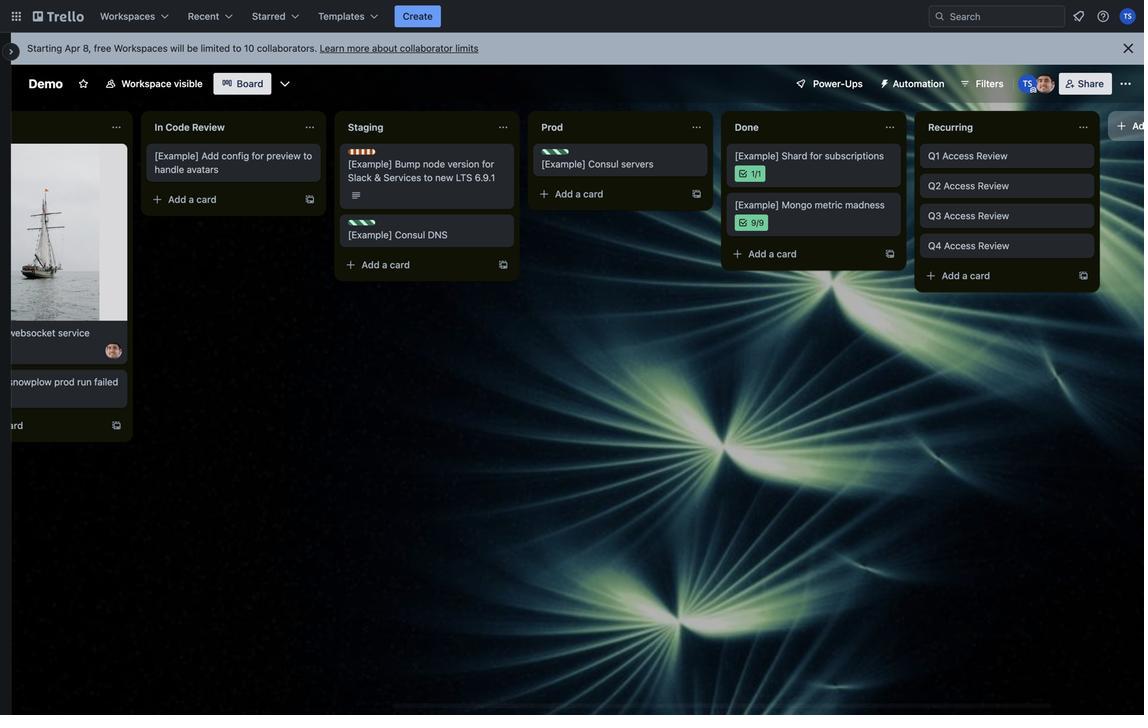 Task type: locate. For each thing, give the bounding box(es) containing it.
to
[[233, 43, 242, 54], [304, 150, 312, 161], [424, 172, 433, 183]]

1 horizontal spatial james peterson (jamespeterson93) image
[[1036, 74, 1055, 93]]

create from template… image
[[692, 189, 703, 200], [305, 194, 315, 205], [498, 260, 509, 271]]

add a card button for staging
[[340, 254, 490, 276]]

[example] inside [example] consul servers link
[[542, 158, 586, 170]]

add up avatars
[[202, 150, 219, 161]]

1 horizontal spatial color: green, title: "verified in staging" element
[[542, 149, 569, 155]]

0 vertical spatial workspaces
[[100, 11, 155, 22]]

access right q4
[[945, 240, 976, 251]]

[example] consul servers link
[[542, 157, 700, 171]]

&
[[375, 172, 381, 183]]

[example] shard for subscriptions
[[735, 150, 885, 161]]

review inside q4 access review 'link'
[[979, 240, 1010, 251]]

power-
[[814, 78, 845, 89]]

/
[[755, 169, 758, 179], [757, 218, 759, 228]]

[example] inside [example] bump node version for slack & services to new lts 6.9.1
[[348, 158, 393, 170]]

starting
[[27, 43, 62, 54]]

share
[[1079, 78, 1105, 89]]

color: green, title: "verified in staging" element for [example] consul servers
[[542, 149, 569, 155]]

workspace visible
[[121, 78, 203, 89]]

tara schultz (taraschultz7) image right open information menu image
[[1120, 8, 1137, 25]]

workspaces
[[100, 11, 155, 22], [114, 43, 168, 54]]

1 vertical spatial color: green, title: "verified in staging" element
[[348, 220, 375, 226]]

add a card button down q4 access review 'link' on the top right
[[921, 265, 1070, 287]]

card down avatars
[[197, 194, 217, 205]]

add a card button down mongo
[[727, 243, 877, 265]]

to inside [example] bump node version for slack & services to new lts 6.9.1
[[424, 172, 433, 183]]

for inside [example] bump node version for slack & services to new lts 6.9.1
[[482, 158, 494, 170]]

customize views image
[[279, 77, 292, 91]]

0 horizontal spatial 1
[[752, 169, 755, 179]]

0 vertical spatial color: green, title: "verified in staging" element
[[542, 149, 569, 155]]

[example]
[[155, 150, 199, 161], [735, 150, 780, 161], [348, 158, 393, 170], [542, 158, 586, 170], [735, 199, 780, 211], [348, 229, 393, 241]]

consul left servers
[[589, 158, 619, 170]]

for right config
[[252, 150, 264, 161]]

review inside q2 access review link
[[978, 180, 1010, 191]]

create from template… image
[[885, 249, 896, 260], [1079, 271, 1090, 281], [111, 420, 122, 431]]

james peterson (jamespeterson93) image
[[1036, 74, 1055, 93], [106, 343, 122, 359]]

color: green, title: "verified in staging" element up [example] consul dns
[[348, 220, 375, 226]]

0 horizontal spatial color: green, title: "verified in staging" element
[[348, 220, 375, 226]]

q3
[[929, 210, 942, 221]]

2 horizontal spatial to
[[424, 172, 433, 183]]

review inside q1 access review 'link'
[[977, 150, 1008, 161]]

add a card button
[[534, 183, 683, 205], [147, 189, 296, 211], [727, 243, 877, 265], [340, 254, 490, 276], [921, 265, 1070, 287]]

services
[[384, 172, 422, 183]]

color: green, title: "verified in staging" element down prod
[[542, 149, 569, 155]]

[example] inside [example] mongo metric madness link
[[735, 199, 780, 211]]

[example] down color: orange, title: "manual deploy steps" element
[[348, 158, 393, 170]]

[example] mongo metric madness link
[[735, 198, 893, 212]]

tara schultz (taraschultz7) image
[[1120, 8, 1137, 25], [1019, 74, 1038, 93]]

[example] add config for preview to handle avatars link
[[155, 149, 313, 176]]

review down q1 access review 'link'
[[978, 180, 1010, 191]]

2 vertical spatial create from template… image
[[111, 420, 122, 431]]

node
[[423, 158, 445, 170]]

starting apr 8, free workspaces will be limited to 10 collaborators. learn more about collaborator limits
[[27, 43, 479, 54]]

prod
[[542, 122, 563, 133]]

share button
[[1059, 73, 1113, 95]]

card for in code review
[[197, 194, 217, 205]]

avatars
[[187, 164, 219, 175]]

1 horizontal spatial 9
[[759, 218, 764, 228]]

[example] shard for subscriptions link
[[735, 149, 893, 163]]

add
[[202, 150, 219, 161], [555, 188, 573, 200], [168, 194, 186, 205], [749, 248, 767, 260], [362, 259, 380, 271], [942, 270, 960, 281]]

0 horizontal spatial create from template… image
[[111, 420, 122, 431]]

/ for [example] mongo metric madness
[[757, 218, 759, 228]]

card for done
[[777, 248, 797, 260]]

color: orange, title: "manual deploy steps" element
[[348, 149, 375, 155]]

2 1 from the left
[[758, 169, 762, 179]]

add a card down [example] consul servers
[[555, 188, 604, 200]]

for
[[252, 150, 264, 161], [810, 150, 823, 161], [482, 158, 494, 170]]

access for q1
[[943, 150, 974, 161]]

review for q2 access review
[[978, 180, 1010, 191]]

for up 6.9.1
[[482, 158, 494, 170]]

/ for [example] shard for subscriptions
[[755, 169, 758, 179]]

collaborators.
[[257, 43, 317, 54]]

0 notifications image
[[1071, 8, 1088, 25]]

0 vertical spatial /
[[755, 169, 758, 179]]

add a card down [example] consul dns
[[362, 259, 410, 271]]

Done text field
[[727, 117, 880, 138]]

add down [example] consul servers
[[555, 188, 573, 200]]

access for q4
[[945, 240, 976, 251]]

a for recurring
[[963, 270, 968, 281]]

a down [example] consul servers
[[576, 188, 581, 200]]

2 horizontal spatial create from template… image
[[692, 189, 703, 200]]

to right preview
[[304, 150, 312, 161]]

limits
[[456, 43, 479, 54]]

tara schultz (taraschultz7) image right filters
[[1019, 74, 1038, 93]]

[example] for [example] add config for preview to handle avatars
[[155, 150, 199, 161]]

review inside in code review text box
[[192, 122, 225, 133]]

[example] for [example] bump node version for slack & services to new lts 6.9.1
[[348, 158, 393, 170]]

a down avatars
[[189, 194, 194, 205]]

0 horizontal spatial create from template… image
[[305, 194, 315, 205]]

subscriptions
[[825, 150, 885, 161]]

[example] down &
[[348, 229, 393, 241]]

2 horizontal spatial create from template… image
[[1079, 271, 1090, 281]]

workspaces up free
[[100, 11, 155, 22]]

access right q3
[[944, 210, 976, 221]]

add for staging
[[362, 259, 380, 271]]

to for slack
[[424, 172, 433, 183]]

demo
[[29, 76, 63, 91]]

add a card
[[555, 188, 604, 200], [168, 194, 217, 205], [749, 248, 797, 260], [362, 259, 410, 271], [942, 270, 991, 281]]

[example] bump node version for slack & services to new lts 6.9.1
[[348, 158, 495, 183]]

collaborator
[[400, 43, 453, 54]]

[example] up the 1 / 1 at top right
[[735, 150, 780, 161]]

Prod text field
[[534, 117, 686, 138]]

review for q4 access review
[[979, 240, 1010, 251]]

0 horizontal spatial to
[[233, 43, 242, 54]]

slack
[[348, 172, 372, 183]]

[example] down prod
[[542, 158, 586, 170]]

review right code
[[192, 122, 225, 133]]

1 horizontal spatial create from template… image
[[498, 260, 509, 271]]

0 vertical spatial consul
[[589, 158, 619, 170]]

add a card down avatars
[[168, 194, 217, 205]]

In Code Review text field
[[147, 117, 299, 138]]

[example] consul dns
[[348, 229, 448, 241]]

Staging text field
[[340, 117, 493, 138]]

0 horizontal spatial consul
[[395, 229, 425, 241]]

card down [example] consul servers
[[584, 188, 604, 200]]

0 vertical spatial create from template… image
[[885, 249, 896, 260]]

[example] inside [example] consul dns link
[[348, 229, 393, 241]]

card down mongo
[[777, 248, 797, 260]]

/ down done
[[755, 169, 758, 179]]

add down [example] consul dns
[[362, 259, 380, 271]]

add a card button down avatars
[[147, 189, 296, 211]]

1 vertical spatial workspaces
[[114, 43, 168, 54]]

[example] for [example] shard for subscriptions
[[735, 150, 780, 161]]

a down [example] mongo metric madness
[[769, 248, 775, 260]]

review down recurring text field
[[977, 150, 1008, 161]]

add a card for recurring
[[942, 270, 991, 281]]

2 vertical spatial to
[[424, 172, 433, 183]]

a
[[576, 188, 581, 200], [189, 194, 194, 205], [769, 248, 775, 260], [382, 259, 388, 271], [963, 270, 968, 281]]

access right q2
[[944, 180, 976, 191]]

q1
[[929, 150, 940, 161]]

add a card down 9 / 9
[[749, 248, 797, 260]]

a down [example] consul dns
[[382, 259, 388, 271]]

q4 access review link
[[929, 239, 1087, 253]]

to for will
[[233, 43, 242, 54]]

create from template… image for recurring
[[1079, 271, 1090, 281]]

consul left dns
[[395, 229, 425, 241]]

access for q3
[[944, 210, 976, 221]]

add a card button down [example] consul servers
[[534, 183, 683, 205]]

1 horizontal spatial 1
[[758, 169, 762, 179]]

add for done
[[749, 248, 767, 260]]

0 vertical spatial james peterson (jamespeterson93) image
[[1036, 74, 1055, 93]]

be
[[187, 43, 198, 54]]

[example] mongo metric madness
[[735, 199, 885, 211]]

add for recurring
[[942, 270, 960, 281]]

1 vertical spatial to
[[304, 150, 312, 161]]

review
[[192, 122, 225, 133], [977, 150, 1008, 161], [978, 180, 1010, 191], [979, 210, 1010, 221], [979, 240, 1010, 251]]

access right q1 at the top right
[[943, 150, 974, 161]]

[example] inside [example] add config for preview to handle avatars
[[155, 150, 199, 161]]

preview
[[267, 150, 301, 161]]

[example] up 9 / 9
[[735, 199, 780, 211]]

show menu image
[[1120, 77, 1133, 91]]

1 vertical spatial create from template… image
[[1079, 271, 1090, 281]]

add down q4 access review
[[942, 270, 960, 281]]

0 horizontal spatial james peterson (jamespeterson93) image
[[106, 343, 122, 359]]

card down q4 access review
[[971, 270, 991, 281]]

power-ups button
[[786, 73, 872, 95]]

open information menu image
[[1097, 10, 1111, 23]]

access
[[943, 150, 974, 161], [944, 180, 976, 191], [944, 210, 976, 221], [945, 240, 976, 251]]

create from template… image for done
[[885, 249, 896, 260]]

review down q2 access review link
[[979, 210, 1010, 221]]

a for in code review
[[189, 194, 194, 205]]

1 1 from the left
[[752, 169, 755, 179]]

consul
[[589, 158, 619, 170], [395, 229, 425, 241]]

1 vertical spatial consul
[[395, 229, 425, 241]]

card down [example] consul dns
[[390, 259, 410, 271]]

recurring
[[929, 122, 974, 133]]

card
[[584, 188, 604, 200], [197, 194, 217, 205], [777, 248, 797, 260], [390, 259, 410, 271], [971, 270, 991, 281]]

apr
[[65, 43, 80, 54]]

recent
[[188, 11, 219, 22]]

q4 access review
[[929, 240, 1010, 251]]

1 horizontal spatial create from template… image
[[885, 249, 896, 260]]

learn more about collaborator limits link
[[320, 43, 479, 54]]

sm image
[[874, 73, 893, 92]]

/ down the 1 / 1 at top right
[[757, 218, 759, 228]]

0 horizontal spatial tara schultz (taraschultz7) image
[[1019, 74, 1038, 93]]

1 horizontal spatial consul
[[589, 158, 619, 170]]

a down q4 access review
[[963, 270, 968, 281]]

0 vertical spatial tara schultz (taraschultz7) image
[[1120, 8, 1137, 25]]

to down node
[[424, 172, 433, 183]]

done
[[735, 122, 759, 133]]

add a card button down [example] consul dns link
[[340, 254, 490, 276]]

workspaces inside "dropdown button"
[[100, 11, 155, 22]]

add a card down q4 access review
[[942, 270, 991, 281]]

color: green, title: "verified in staging" element
[[542, 149, 569, 155], [348, 220, 375, 226]]

None text field
[[0, 117, 106, 138]]

review down q3 access review link
[[979, 240, 1010, 251]]

1 horizontal spatial to
[[304, 150, 312, 161]]

q3 access review
[[929, 210, 1010, 221]]

1 vertical spatial /
[[757, 218, 759, 228]]

0 vertical spatial to
[[233, 43, 242, 54]]

to left the 10
[[233, 43, 242, 54]]

[example] up handle
[[155, 150, 199, 161]]

1 9 from the left
[[752, 218, 757, 228]]

[example] for [example] consul dns
[[348, 229, 393, 241]]

workspaces down workspaces "dropdown button"
[[114, 43, 168, 54]]

add down 9 / 9
[[749, 248, 767, 260]]

starred button
[[244, 5, 308, 27]]

1
[[752, 169, 755, 179], [758, 169, 762, 179]]

Search field
[[946, 6, 1065, 27]]

8,
[[83, 43, 91, 54]]

review for q3 access review
[[979, 210, 1010, 221]]

1 horizontal spatial for
[[482, 158, 494, 170]]

0 horizontal spatial for
[[252, 150, 264, 161]]

[example] inside [example] shard for subscriptions link
[[735, 150, 780, 161]]

q1 access review
[[929, 150, 1008, 161]]

review inside q3 access review link
[[979, 210, 1010, 221]]

for right the shard
[[810, 150, 823, 161]]

add down handle
[[168, 194, 186, 205]]

primary element
[[0, 0, 1145, 33]]

create from template… image for prod
[[692, 189, 703, 200]]

starred
[[252, 11, 286, 22]]

recent button
[[180, 5, 241, 27]]

color: green, title: "verified in staging" element for [example] consul dns
[[348, 220, 375, 226]]

review for in code review
[[192, 122, 225, 133]]

review for q1 access review
[[977, 150, 1008, 161]]

0 horizontal spatial 9
[[752, 218, 757, 228]]



Task type: describe. For each thing, give the bounding box(es) containing it.
this member is an admin of this board. image
[[1031, 87, 1037, 93]]

6.9.1
[[475, 172, 495, 183]]

[example] bump node version for slack & services to new lts 6.9.1 link
[[348, 157, 506, 185]]

power-ups
[[814, 78, 863, 89]]

add a card for prod
[[555, 188, 604, 200]]

more
[[347, 43, 370, 54]]

board link
[[214, 73, 272, 95]]

add a card button for in code review
[[147, 189, 296, 211]]

card for prod
[[584, 188, 604, 200]]

in
[[155, 122, 163, 133]]

access for q2
[[944, 180, 976, 191]]

create
[[403, 11, 433, 22]]

templates button
[[310, 5, 387, 27]]

handle
[[155, 164, 184, 175]]

2 horizontal spatial for
[[810, 150, 823, 161]]

add a card for in code review
[[168, 194, 217, 205]]

shard
[[782, 150, 808, 161]]

automation button
[[874, 73, 953, 95]]

[example] add config for preview to handle avatars
[[155, 150, 312, 175]]

q1 access review link
[[929, 149, 1087, 163]]

visible
[[174, 78, 203, 89]]

a for staging
[[382, 259, 388, 271]]

create button
[[395, 5, 441, 27]]

a for prod
[[576, 188, 581, 200]]

workspace visible button
[[97, 73, 211, 95]]

staging
[[348, 122, 384, 133]]

mongo
[[782, 199, 813, 211]]

q2 access review link
[[929, 179, 1087, 193]]

for inside [example] add config for preview to handle avatars
[[252, 150, 264, 161]]

version
[[448, 158, 480, 170]]

add inside [example] add config for preview to handle avatars
[[202, 150, 219, 161]]

board
[[237, 78, 264, 89]]

add a card button for done
[[727, 243, 877, 265]]

create from template… image for staging
[[498, 260, 509, 271]]

ups
[[845, 78, 863, 89]]

dns
[[428, 229, 448, 241]]

add a card button for prod
[[534, 183, 683, 205]]

workspaces button
[[92, 5, 177, 27]]

limited
[[201, 43, 230, 54]]

1 horizontal spatial tara schultz (taraschultz7) image
[[1120, 8, 1137, 25]]

switch to… image
[[10, 10, 23, 23]]

bump
[[395, 158, 421, 170]]

[example] consul servers
[[542, 158, 654, 170]]

consul for servers
[[589, 158, 619, 170]]

add a card for staging
[[362, 259, 410, 271]]

servers
[[622, 158, 654, 170]]

will
[[170, 43, 185, 54]]

filters
[[976, 78, 1004, 89]]

add for in code review
[[168, 194, 186, 205]]

automation
[[893, 78, 945, 89]]

new
[[435, 172, 454, 183]]

[example] consul dns link
[[348, 228, 506, 242]]

star or unstar board image
[[78, 78, 89, 89]]

create from template… image for in code review
[[305, 194, 315, 205]]

2 9 from the left
[[759, 218, 764, 228]]

in code review
[[155, 122, 225, 133]]

q2
[[929, 180, 942, 191]]

q2 access review
[[929, 180, 1010, 191]]

add a card for done
[[749, 248, 797, 260]]

Recurring text field
[[921, 117, 1073, 138]]

a for done
[[769, 248, 775, 260]]

metric
[[815, 199, 843, 211]]

back to home image
[[33, 5, 84, 27]]

10
[[244, 43, 254, 54]]

9 / 9
[[752, 218, 764, 228]]

about
[[372, 43, 398, 54]]

consul for dns
[[395, 229, 425, 241]]

1 vertical spatial james peterson (jamespeterson93) image
[[106, 343, 122, 359]]

[example] for [example] mongo metric madness
[[735, 199, 780, 211]]

card for staging
[[390, 259, 410, 271]]

free
[[94, 43, 111, 54]]

search image
[[935, 11, 946, 22]]

1 / 1
[[752, 169, 762, 179]]

[example] for [example] consul servers
[[542, 158, 586, 170]]

templates
[[318, 11, 365, 22]]

workspace
[[121, 78, 172, 89]]

add for prod
[[555, 188, 573, 200]]

q3 access review link
[[929, 209, 1087, 223]]

madness
[[846, 199, 885, 211]]

card for recurring
[[971, 270, 991, 281]]

Board name text field
[[22, 73, 70, 95]]

to inside [example] add config for preview to handle avatars
[[304, 150, 312, 161]]

filters button
[[956, 73, 1008, 95]]

q4
[[929, 240, 942, 251]]

add a card button for recurring
[[921, 265, 1070, 287]]

config
[[222, 150, 249, 161]]

1 vertical spatial tara schultz (taraschultz7) image
[[1019, 74, 1038, 93]]

learn
[[320, 43, 345, 54]]

lts
[[456, 172, 473, 183]]

code
[[166, 122, 190, 133]]



Task type: vqa. For each thing, say whether or not it's contained in the screenshot.
hustled
no



